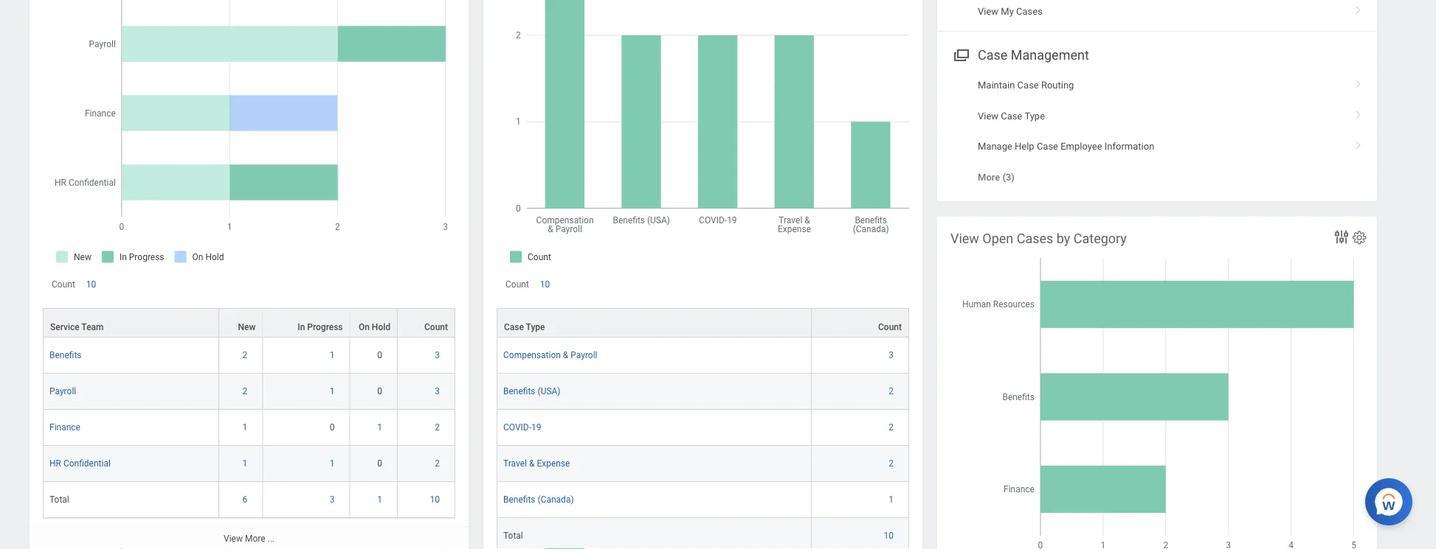 Task type: vqa. For each thing, say whether or not it's contained in the screenshot.


Task type: describe. For each thing, give the bounding box(es) containing it.
on
[[359, 322, 370, 333]]

payroll link
[[49, 384, 76, 397]]

row containing payroll
[[43, 374, 455, 410]]

row containing case type
[[497, 308, 909, 338]]

0 for hr confidential
[[377, 459, 382, 469]]

19
[[531, 423, 541, 433]]

open
[[983, 231, 1014, 247]]

row containing travel & expense
[[497, 446, 909, 483]]

hr confidential link
[[49, 456, 111, 469]]

benefits for benefits link
[[49, 350, 82, 361]]

chevron right image for maintain case routing
[[1349, 75, 1368, 89]]

information
[[1105, 141, 1155, 152]]

compensation & payroll
[[503, 350, 597, 361]]

total element for 6
[[49, 492, 69, 505]]

menu group image
[[951, 44, 971, 64]]

maintain case routing link
[[937, 70, 1377, 101]]

travel & expense link
[[503, 456, 570, 469]]

0 horizontal spatial more
[[245, 534, 265, 545]]

expense
[[537, 459, 570, 469]]

maintain case routing
[[978, 80, 1074, 91]]

covid-
[[503, 423, 531, 433]]

team
[[81, 322, 104, 333]]

case left routing
[[1017, 80, 1039, 91]]

travel & expense
[[503, 459, 570, 469]]

finance link
[[49, 420, 80, 433]]

help
[[1015, 141, 1034, 152]]

travel
[[503, 459, 527, 469]]

view more ... link
[[30, 527, 469, 550]]

2 for payroll
[[242, 387, 247, 397]]

2 button for payroll
[[242, 386, 250, 398]]

case inside popup button
[[504, 322, 524, 333]]

2 button for travel & expense
[[889, 458, 896, 470]]

chevron right image
[[1349, 0, 1368, 15]]

case up help
[[1001, 110, 1023, 121]]

employee
[[1061, 141, 1102, 152]]

on hold button
[[350, 309, 397, 337]]

covid-19 link
[[503, 420, 541, 433]]

2 button for benefits
[[242, 350, 250, 362]]

case management
[[978, 48, 1089, 63]]

...
[[268, 534, 275, 545]]

view for view my cases
[[978, 5, 999, 17]]

payroll inside "link"
[[571, 350, 597, 361]]

in progress button
[[263, 309, 350, 337]]

case up the maintain
[[978, 48, 1008, 63]]

more (3) button
[[978, 171, 1015, 184]]

service team button
[[44, 309, 219, 337]]

total for 10
[[503, 531, 523, 542]]

hr
[[49, 459, 61, 469]]

2 count button from the left
[[812, 309, 909, 337]]

2 for benefits (usa)
[[889, 387, 894, 397]]

category
[[1074, 231, 1127, 247]]

total element for 10
[[503, 528, 523, 542]]

routing
[[1041, 80, 1074, 91]]

1 vertical spatial payroll
[[49, 387, 76, 397]]

row containing benefits
[[43, 338, 455, 374]]

case right help
[[1037, 141, 1058, 152]]

my
[[1001, 5, 1014, 17]]

management
[[1011, 48, 1089, 63]]

2 for covid-19
[[889, 423, 894, 433]]

2 for benefits
[[242, 350, 247, 361]]

view open cases by category
[[951, 231, 1127, 247]]

benefits (usa) link
[[503, 384, 561, 397]]

service
[[50, 322, 80, 333]]

by
[[1057, 231, 1070, 247]]

6
[[242, 495, 247, 505]]

0 for payroll
[[377, 387, 382, 397]]

compensation & payroll link
[[503, 347, 597, 361]]

new
[[238, 322, 256, 333]]

benefits (canada)
[[503, 495, 574, 505]]



Task type: locate. For each thing, give the bounding box(es) containing it.
view inside list
[[978, 110, 999, 121]]

case up compensation in the left of the page
[[504, 322, 524, 333]]

finance
[[49, 423, 80, 433]]

type down maintain case routing
[[1025, 110, 1045, 121]]

compensation
[[503, 350, 561, 361]]

0 vertical spatial total element
[[49, 492, 69, 505]]

more inside dropdown button
[[978, 172, 1000, 183]]

0 horizontal spatial type
[[526, 322, 545, 333]]

total down hr
[[49, 495, 69, 505]]

confidential
[[63, 459, 111, 469]]

1 vertical spatial cases
[[1017, 231, 1053, 247]]

1 vertical spatial chevron right image
[[1349, 105, 1368, 120]]

list containing maintain case routing
[[937, 70, 1377, 193]]

in progress
[[298, 322, 343, 333]]

0 for benefits
[[377, 350, 382, 361]]

benefits inside 'benefits (canada)' link
[[503, 495, 535, 505]]

type inside popup button
[[526, 322, 545, 333]]

view for view case type
[[978, 110, 999, 121]]

benefits left (canada)
[[503, 495, 535, 505]]

2 button
[[242, 350, 250, 362], [242, 386, 250, 398], [889, 386, 896, 398], [435, 422, 442, 434], [889, 422, 896, 434], [435, 458, 442, 470], [889, 458, 896, 470]]

view case type
[[978, 110, 1045, 121]]

0 vertical spatial total
[[49, 495, 69, 505]]

0
[[377, 350, 382, 361], [377, 387, 382, 397], [330, 423, 335, 433], [377, 459, 382, 469]]

more (3)
[[978, 172, 1015, 183]]

1
[[330, 350, 335, 361], [330, 387, 335, 397], [242, 423, 247, 433], [377, 423, 382, 433], [242, 459, 247, 469], [330, 459, 335, 469], [377, 495, 382, 505], [889, 495, 894, 505]]

3 button
[[435, 350, 442, 362], [889, 350, 896, 362], [435, 386, 442, 398], [330, 494, 337, 506]]

& right compensation in the left of the page
[[563, 350, 569, 361]]

0 horizontal spatial count button
[[398, 309, 455, 337]]

3
[[435, 350, 440, 361], [889, 350, 894, 361], [435, 387, 440, 397], [330, 495, 335, 505]]

1 vertical spatial total element
[[503, 528, 523, 542]]

2 vertical spatial chevron right image
[[1349, 136, 1368, 150]]

view my cases
[[978, 5, 1043, 17]]

& for travel
[[529, 459, 535, 469]]

1 vertical spatial type
[[526, 322, 545, 333]]

row
[[43, 308, 455, 338], [497, 308, 909, 338], [43, 338, 455, 374], [497, 338, 909, 374], [43, 374, 455, 410], [497, 374, 909, 410], [43, 410, 455, 446], [497, 410, 909, 446], [43, 446, 455, 483], [497, 446, 909, 483], [43, 483, 455, 519], [497, 483, 909, 519], [497, 519, 909, 550]]

1 horizontal spatial total
[[503, 531, 523, 542]]

total element down hr
[[49, 492, 69, 505]]

1 horizontal spatial type
[[1025, 110, 1045, 121]]

case type
[[504, 322, 545, 333]]

cases left by at top right
[[1017, 231, 1053, 247]]

row containing covid-19
[[497, 410, 909, 446]]

10 button
[[86, 279, 98, 291], [540, 279, 552, 291], [430, 494, 442, 506], [884, 530, 896, 542]]

covid-19
[[503, 423, 541, 433]]

service team
[[50, 322, 104, 333]]

more (3) link
[[937, 162, 1377, 193]]

benefits left (usa)
[[503, 387, 535, 397]]

0 vertical spatial cases
[[1016, 5, 1043, 17]]

type up compensation in the left of the page
[[526, 322, 545, 333]]

1 button
[[330, 350, 337, 362], [330, 386, 337, 398], [242, 422, 250, 434], [377, 422, 385, 434], [242, 458, 250, 470], [330, 458, 337, 470], [377, 494, 385, 506], [889, 494, 896, 506]]

1 horizontal spatial total element
[[503, 528, 523, 542]]

manage
[[978, 141, 1012, 152]]

benefits (usa)
[[503, 387, 561, 397]]

1 cases from the top
[[1016, 5, 1043, 17]]

1 chevron right image from the top
[[1349, 75, 1368, 89]]

configure and view chart data image
[[1333, 228, 1351, 246]]

payroll right compensation in the left of the page
[[571, 350, 597, 361]]

cases
[[1016, 5, 1043, 17], [1017, 231, 1053, 247]]

3 chevron right image from the top
[[1349, 136, 1368, 150]]

benefits inside benefits (usa) link
[[503, 387, 535, 397]]

row containing compensation & payroll
[[497, 338, 909, 374]]

more left "(3)"
[[978, 172, 1000, 183]]

2
[[242, 350, 247, 361], [242, 387, 247, 397], [889, 387, 894, 397], [435, 423, 440, 433], [889, 423, 894, 433], [435, 459, 440, 469], [889, 459, 894, 469]]

0 vertical spatial payroll
[[571, 350, 597, 361]]

benefits for benefits (usa)
[[503, 387, 535, 397]]

1 horizontal spatial payroll
[[571, 350, 597, 361]]

0 vertical spatial more
[[978, 172, 1000, 183]]

count
[[52, 279, 75, 290], [506, 279, 529, 290], [424, 322, 448, 333], [878, 322, 902, 333]]

row containing benefits (canada)
[[497, 483, 909, 519]]

2 button for benefits (usa)
[[889, 386, 896, 398]]

benefits
[[49, 350, 82, 361], [503, 387, 535, 397], [503, 495, 535, 505]]

0 vertical spatial chevron right image
[[1349, 75, 1368, 89]]

row containing finance
[[43, 410, 455, 446]]

1 vertical spatial more
[[245, 534, 265, 545]]

row containing service team
[[43, 308, 455, 338]]

10
[[86, 279, 96, 290], [540, 279, 550, 290], [430, 495, 440, 505], [884, 531, 894, 542]]

view more ...
[[224, 534, 275, 545]]

more
[[978, 172, 1000, 183], [245, 534, 265, 545]]

cases right my
[[1016, 5, 1043, 17]]

1 horizontal spatial count button
[[812, 309, 909, 337]]

count button
[[398, 309, 455, 337], [812, 309, 909, 337]]

view case type link
[[937, 101, 1377, 131]]

benefits (canada) link
[[503, 492, 574, 505]]

2 for travel & expense
[[889, 459, 894, 469]]

0 horizontal spatial payroll
[[49, 387, 76, 397]]

0 button for payroll
[[377, 386, 385, 398]]

& inside "link"
[[563, 350, 569, 361]]

0 horizontal spatial total element
[[49, 492, 69, 505]]

maintain
[[978, 80, 1015, 91]]

view for view more ...
[[224, 534, 243, 545]]

1 horizontal spatial more
[[978, 172, 1000, 183]]

0 button for hr confidential
[[377, 458, 385, 470]]

in
[[298, 322, 305, 333]]

0 horizontal spatial total
[[49, 495, 69, 505]]

list
[[937, 70, 1377, 193]]

row containing benefits (usa)
[[497, 374, 909, 410]]

1 count button from the left
[[398, 309, 455, 337]]

progress
[[307, 322, 343, 333]]

total element
[[49, 492, 69, 505], [503, 528, 523, 542]]

view left ...
[[224, 534, 243, 545]]

view my cases link
[[937, 0, 1377, 26]]

more left ...
[[245, 534, 265, 545]]

view left my
[[978, 5, 999, 17]]

row containing hr confidential
[[43, 446, 455, 483]]

1 vertical spatial benefits
[[503, 387, 535, 397]]

(usa)
[[538, 387, 561, 397]]

chevron right image for view case type
[[1349, 105, 1368, 120]]

6 button
[[242, 494, 250, 506]]

new button
[[219, 309, 262, 337]]

view open cases by category element
[[937, 217, 1377, 550]]

total
[[49, 495, 69, 505], [503, 531, 523, 542]]

view
[[978, 5, 999, 17], [978, 110, 999, 121], [951, 231, 979, 247], [224, 534, 243, 545]]

0 horizontal spatial &
[[529, 459, 535, 469]]

1 vertical spatial &
[[529, 459, 535, 469]]

case type button
[[497, 309, 811, 337]]

benefits for benefits (canada)
[[503, 495, 535, 505]]

1 vertical spatial total
[[503, 531, 523, 542]]

total for 6
[[49, 495, 69, 505]]

benefits down 'service'
[[49, 350, 82, 361]]

2 chevron right image from the top
[[1349, 105, 1368, 120]]

view left open
[[951, 231, 979, 247]]

benefits link
[[49, 347, 82, 361]]

chevron right image inside view case type link
[[1349, 105, 1368, 120]]

& for compensation
[[563, 350, 569, 361]]

manage help case employee information
[[978, 141, 1155, 152]]

0 vertical spatial &
[[563, 350, 569, 361]]

manage help case employee information link
[[937, 131, 1377, 162]]

hold
[[372, 322, 390, 333]]

view up manage
[[978, 110, 999, 121]]

chevron right image for manage help case employee information
[[1349, 136, 1368, 150]]

0 vertical spatial type
[[1025, 110, 1045, 121]]

0 vertical spatial benefits
[[49, 350, 82, 361]]

hr confidential
[[49, 459, 111, 469]]

&
[[563, 350, 569, 361], [529, 459, 535, 469]]

type
[[1025, 110, 1045, 121], [526, 322, 545, 333]]

payroll
[[571, 350, 597, 361], [49, 387, 76, 397]]

1 horizontal spatial &
[[563, 350, 569, 361]]

total element down benefits (canada)
[[503, 528, 523, 542]]

view for view open cases by category
[[951, 231, 979, 247]]

on hold
[[359, 322, 390, 333]]

0 button
[[377, 350, 385, 362], [377, 386, 385, 398], [330, 422, 337, 434], [377, 458, 385, 470]]

configure view open cases by category image
[[1351, 230, 1368, 246]]

(canada)
[[538, 495, 574, 505]]

case
[[978, 48, 1008, 63], [1017, 80, 1039, 91], [1001, 110, 1023, 121], [1037, 141, 1058, 152], [504, 322, 524, 333]]

chevron right image inside manage help case employee information link
[[1349, 136, 1368, 150]]

0 button for benefits
[[377, 350, 385, 362]]

2 button for covid-19
[[889, 422, 896, 434]]

2 vertical spatial benefits
[[503, 495, 535, 505]]

(3)
[[1003, 172, 1015, 183]]

2 cases from the top
[[1017, 231, 1053, 247]]

chevron right image inside maintain case routing link
[[1349, 75, 1368, 89]]

chevron right image
[[1349, 75, 1368, 89], [1349, 105, 1368, 120], [1349, 136, 1368, 150]]

cases for open
[[1017, 231, 1053, 247]]

total down benefits (canada)
[[503, 531, 523, 542]]

payroll up finance link
[[49, 387, 76, 397]]

& right travel
[[529, 459, 535, 469]]

cases for my
[[1016, 5, 1043, 17]]



